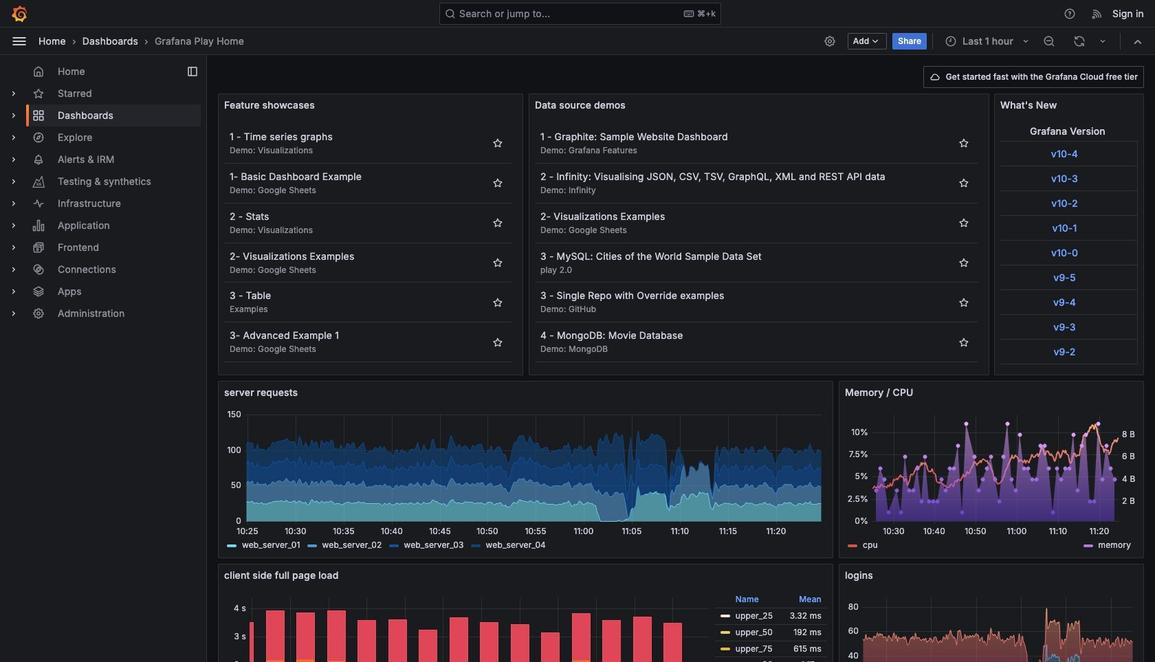Task type: vqa. For each thing, say whether or not it's contained in the screenshot.
"row"
no



Task type: locate. For each thing, give the bounding box(es) containing it.
expand section administration image
[[8, 308, 19, 319]]

expand section explore image
[[8, 132, 19, 143]]

close menu image
[[11, 33, 28, 49]]

expand section connections image
[[8, 264, 19, 275]]

news image
[[1091, 7, 1104, 20]]

expand section starred image
[[8, 88, 19, 99]]

undock menu image
[[187, 66, 198, 77]]

expand section testing & synthetics image
[[8, 176, 19, 187]]

expand section dashboards image
[[8, 110, 19, 121]]

mark "3- advanced example 1" as favorite image
[[492, 337, 503, 348]]

mark "1 - graphite: sample website dashboard" as favorite image
[[958, 138, 969, 149]]

mark "2 - stats" as favorite image
[[492, 217, 503, 228]]

mark "3 - table" as favorite image
[[492, 297, 503, 308]]



Task type: describe. For each thing, give the bounding box(es) containing it.
expand section frontend image
[[8, 242, 19, 253]]

zoom out time range image
[[1043, 35, 1055, 47]]

mark "2- visualizations examples" as favorite image
[[958, 217, 969, 228]]

dashboard settings image
[[823, 35, 836, 47]]

mark "3 - single repo with override examples" as favorite image
[[958, 297, 969, 308]]

grafana image
[[11, 5, 28, 22]]

help image
[[1064, 7, 1076, 20]]

mark "2 - infinity: visualising json, csv, tsv, graphql, xml and rest api data" as favorite image
[[958, 178, 969, 189]]

navigation element
[[0, 55, 206, 336]]

refresh dashboard image
[[1073, 35, 1086, 47]]

expand section alerts & irm image
[[8, 154, 19, 165]]

mark "1 -  time series graphs" as favorite image
[[492, 138, 503, 149]]

mark "1- basic dashboard example" as favorite image
[[492, 178, 503, 189]]

expand section apps image
[[8, 286, 19, 297]]

expand section application image
[[8, 220, 19, 231]]

expand section infrastructure image
[[8, 198, 19, 209]]

mark "4 - mongodb: movie database" as favorite image
[[958, 337, 969, 348]]

mark "3 - mysql: cities of the world sample data set" as favorite image
[[958, 257, 969, 268]]

mark "2- visualizations examples" as favorite image
[[492, 257, 503, 268]]

auto refresh turned off. choose refresh time interval image
[[1097, 35, 1108, 46]]



